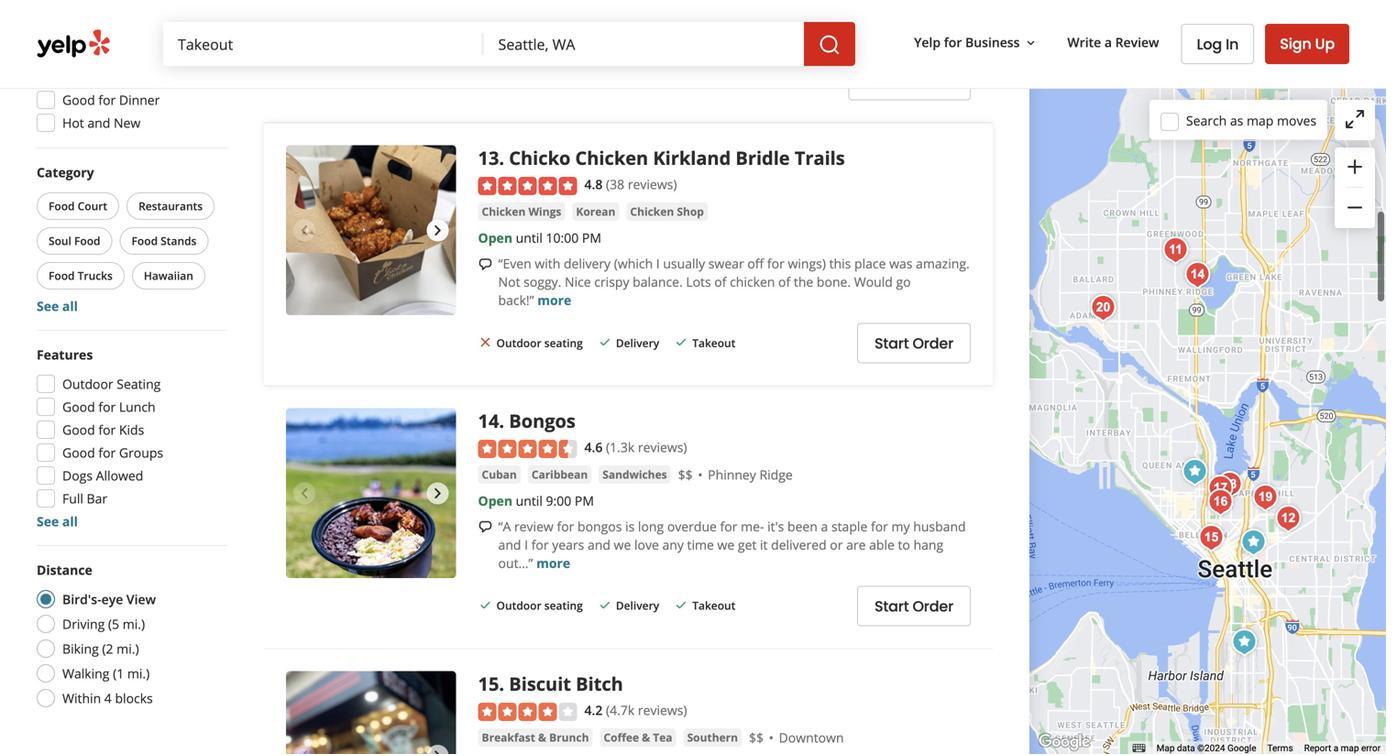 Task type: describe. For each thing, give the bounding box(es) containing it.
hawaiian button
[[132, 262, 205, 290]]

walking (1 mi.)
[[62, 665, 150, 683]]

laksa
[[891, 0, 921, 9]]

caribbean link
[[528, 466, 592, 485]]

sandwiches
[[603, 467, 667, 482]]

10:00
[[546, 229, 579, 247]]

4
[[104, 690, 112, 708]]

for up able
[[871, 518, 889, 536]]

the chicken supply image
[[1158, 232, 1195, 269]]

review
[[515, 518, 554, 536]]

report a map error
[[1305, 744, 1381, 755]]

slideshow element for 14
[[286, 409, 456, 579]]

my
[[892, 518, 910, 536]]

see all button for category
[[37, 298, 78, 315]]

find a table
[[867, 70, 954, 91]]

log
[[1198, 34, 1223, 55]]

delivery up reservations
[[103, 22, 151, 40]]

breakfast & brunch
[[482, 730, 589, 746]]

cuban link
[[478, 466, 521, 485]]

terms link
[[1268, 744, 1294, 755]]

katsu-ya seattle image
[[1203, 484, 1240, 521]]

outdoor seating for bongos
[[497, 599, 583, 614]]

open until 9:00 pm
[[478, 493, 594, 510]]

4.8 star rating image
[[478, 177, 577, 195]]

delivery
[[564, 255, 611, 272]]

write a review
[[1068, 34, 1160, 51]]

+++
[[816, 10, 838, 28]]

google image
[[1035, 731, 1095, 755]]

bongos image
[[1180, 257, 1217, 294]]

terms
[[1268, 744, 1294, 755]]

order for 13 . chicko chicken kirkland bridle trails
[[913, 333, 954, 354]]

zoom in image
[[1345, 156, 1367, 178]]

16 speech v2 image for "a
[[478, 520, 493, 535]]

a for write
[[1105, 34, 1113, 51]]

food inside soul food button
[[74, 233, 100, 249]]

- left roti
[[539, 10, 543, 28]]

wings
[[529, 204, 562, 219]]

until for chicko
[[516, 229, 543, 247]]

see for category
[[37, 298, 59, 315]]

bird's-
[[62, 591, 101, 609]]

open for 13
[[478, 229, 513, 247]]

1 +++++ from the left
[[499, 10, 535, 28]]

0 vertical spatial more link
[[566, 29, 600, 46]]

0 vertical spatial 16 checkmark v2 image
[[598, 72, 613, 87]]

"a
[[499, 518, 511, 536]]

previous image for 14
[[294, 483, 316, 505]]

or
[[830, 537, 843, 554]]

delivery down address, neighborhood, city, state or zip field
[[616, 72, 660, 88]]

nice
[[565, 273, 591, 291]]

(2
[[102, 641, 113, 658]]

2 of from the left
[[779, 273, 791, 291]]

16 chevron down v2 image
[[1024, 36, 1039, 50]]

not
[[499, 273, 521, 291]]

hang
[[914, 537, 944, 554]]

2 vertical spatial reviews)
[[638, 702, 688, 720]]

within 4 blocks
[[62, 690, 153, 708]]

would
[[855, 273, 893, 291]]

hot
[[62, 114, 84, 132]]

$$ for 15 . biscuit bitch
[[749, 730, 764, 747]]

kirkland
[[653, 145, 731, 171]]

(5
[[108, 616, 119, 633]]

bone.
[[817, 273, 851, 291]]

0 vertical spatial more
[[566, 29, 600, 46]]

for down good for lunch on the bottom left of the page
[[98, 421, 116, 439]]

phinney
[[708, 467, 757, 484]]

map for error
[[1342, 744, 1360, 755]]

for up years
[[557, 518, 575, 536]]

3 slideshow element from the top
[[286, 672, 456, 755]]

1 horizontal spatial we
[[718, 537, 735, 554]]

search image
[[819, 34, 841, 56]]

bongos
[[578, 518, 622, 536]]

all for category
[[62, 298, 78, 315]]

good for good for dinner
[[62, 91, 95, 109]]

dinner
[[119, 91, 160, 109]]

order for 14 . bongos
[[913, 597, 954, 617]]

food trucks button
[[37, 262, 125, 290]]

for down offers takeout
[[98, 91, 116, 109]]

brunch
[[550, 730, 589, 746]]

good for good for lunch
[[62, 399, 95, 416]]

16 checkmark v2 image down address, neighborhood, city, state or zip field
[[674, 72, 689, 87]]

16 checkmark v2 image for bongos
[[674, 599, 689, 613]]

yelp for business
[[915, 34, 1020, 51]]

16 checkmark v2 image for chicko
[[674, 335, 689, 350]]

see all for category
[[37, 298, 78, 315]]

been
[[788, 518, 818, 536]]

- left laksa
[[883, 0, 887, 9]]

biking
[[62, 641, 99, 658]]

years
[[552, 537, 585, 554]]

address, neighborhood, city, state or zip text field
[[484, 22, 805, 66]]

start for 13 . chicko chicken kirkland bridle trails
[[875, 333, 909, 354]]

outdoor down back!"
[[497, 336, 542, 351]]

a inside "a review for bongos is long overdue for me- it's been a staple for my husband and i for years and we love any time we get it delivered or are able to hang out…"
[[821, 518, 829, 536]]

mysterious
[[653, 0, 720, 9]]

google
[[1228, 744, 1257, 755]]

chicken wings
[[482, 204, 562, 219]]

expand map image
[[1345, 108, 1367, 130]]

i inside "even with delivery (which i usually swear off for wings) this place was amazing. not soggy. nice crispy balance. lots of chicken of the bone. would go back!"
[[657, 255, 660, 272]]

i inside "a review for bongos is long overdue for me- it's been a staple for my husband and i for years and we love any time we get it delivered or are able to hang out…"
[[525, 537, 528, 554]]

takeout down lots
[[693, 336, 736, 351]]

it
[[760, 537, 768, 554]]

9:00
[[546, 493, 572, 510]]

see for features
[[37, 513, 59, 531]]

for inside button
[[945, 34, 963, 51]]

crispy
[[595, 273, 630, 291]]

search
[[1187, 112, 1228, 129]]

distance
[[37, 562, 92, 579]]

chicken for chicken shop
[[631, 204, 674, 219]]

0 horizontal spatial and
[[87, 114, 110, 132]]

mi.) for driving (5 mi.)
[[123, 616, 145, 633]]

outdoor seating
[[62, 376, 161, 393]]

takeout down time
[[693, 599, 736, 614]]

bentoful image
[[1212, 467, 1249, 504]]

chicko
[[509, 145, 571, 171]]

mi.) for biking (2 mi.)
[[117, 641, 139, 658]]

next image
[[427, 220, 449, 242]]

biscuit bitch link
[[509, 672, 624, 697]]

see all button for features
[[37, 513, 78, 531]]

yelp for business button
[[907, 26, 1046, 59]]

was
[[890, 255, 913, 272]]

catching…"
[[499, 29, 563, 46]]

southern link
[[684, 729, 742, 748]]

- down food:
[[741, 10, 745, 28]]

taco bell image
[[1227, 625, 1264, 661]]

4.2 (4.7k reviews)
[[585, 702, 688, 720]]

chicken shop
[[631, 204, 704, 219]]

offers for offers delivery
[[62, 22, 100, 40]]

long
[[638, 518, 664, 536]]

+
[[642, 0, 650, 9]]

4.2 star rating image
[[478, 703, 577, 722]]

a for find
[[900, 70, 910, 91]]

sign up
[[1281, 33, 1336, 54]]

features group
[[31, 346, 227, 531]]

yelp
[[915, 34, 941, 51]]

16 speech v2 image
[[478, 257, 493, 272]]

offers takeout
[[62, 68, 155, 86]]

good for lunch
[[62, 399, 156, 416]]

slideshow element for 13
[[286, 145, 456, 316]]

biscuit
[[509, 672, 571, 697]]

food for food court
[[49, 199, 75, 214]]

2 horizontal spatial and
[[588, 537, 611, 554]]

2 next image from the top
[[427, 746, 449, 755]]

trucks
[[78, 268, 113, 283]]

data
[[1178, 744, 1196, 755]]

get
[[738, 537, 757, 554]]

food for food stands
[[132, 233, 158, 249]]

- down lighting
[[634, 10, 639, 28]]

start order for 14 . bongos
[[875, 597, 954, 617]]

for up good for kids
[[98, 399, 116, 416]]

more for bongos
[[537, 555, 571, 572]]

good for groups
[[62, 444, 163, 462]]

food:
[[723, 0, 754, 9]]

is
[[626, 518, 635, 536]]

distance option group
[[31, 561, 227, 714]]

1 of from the left
[[715, 273, 727, 291]]

roti
[[546, 10, 567, 28]]

find
[[867, 70, 897, 91]]

good for good for groups
[[62, 444, 95, 462]]

outdoor inside features group
[[62, 376, 113, 393]]

features
[[37, 346, 93, 364]]

. for 13
[[499, 145, 505, 171]]

for left "me-"
[[721, 518, 738, 536]]

kedai makan image
[[1271, 501, 1308, 538]]

usually
[[663, 255, 706, 272]]

. for 14
[[499, 409, 505, 434]]

sign
[[1281, 33, 1312, 54]]

mi.) for walking (1 mi.)
[[127, 665, 150, 683]]

bitch
[[576, 672, 624, 697]]

full
[[62, 490, 83, 508]]

0 horizontal spatial we
[[614, 537, 631, 554]]

sandwiches link
[[599, 466, 671, 485]]



Task type: locate. For each thing, give the bounding box(es) containing it.
2 vertical spatial .
[[499, 672, 505, 697]]

new
[[114, 114, 141, 132]]

all for features
[[62, 513, 78, 531]]

open for 14
[[478, 493, 513, 510]]

1 horizontal spatial &
[[642, 730, 650, 746]]

allowed
[[96, 467, 143, 485]]

for inside "even with delivery (which i usually swear off for wings) this place was amazing. not soggy. nice crispy balance. lots of chicken of the bone. would go back!"
[[768, 255, 785, 272]]

delivered
[[772, 537, 827, 554]]

& left tea
[[642, 730, 650, 746]]

ordered:
[[828, 0, 880, 9]]

coffee
[[604, 730, 639, 746]]

more down soggy.
[[538, 292, 572, 309]]

1 horizontal spatial map
[[1342, 744, 1360, 755]]

$$ right southern link
[[749, 730, 764, 747]]

soul food button
[[37, 227, 112, 255]]

within
[[62, 690, 101, 708]]

see all button
[[37, 298, 78, 315], [37, 513, 78, 531]]

4.8
[[585, 176, 603, 193]]

2 open from the top
[[478, 493, 513, 510]]

a right find
[[900, 70, 910, 91]]

2 seating from the top
[[545, 336, 583, 351]]

2 vertical spatial outdoor seating
[[497, 599, 583, 614]]

outdoor down 'out…"'
[[497, 599, 542, 614]]

a for report
[[1334, 744, 1339, 755]]

2 . from the top
[[499, 409, 505, 434]]

none field things to do, nail salons, plumbers
[[163, 22, 484, 66]]

a right report
[[1334, 744, 1339, 755]]

seating down nice at left top
[[545, 336, 583, 351]]

view
[[126, 591, 156, 609]]

we down is
[[614, 537, 631, 554]]

full bar
[[62, 490, 107, 508]]

2 previous image from the top
[[294, 483, 316, 505]]

chicken down 4.8 (38 reviews)
[[631, 204, 674, 219]]

16 checkmark v2 image down address, neighborhood, city, state or zip field
[[598, 72, 613, 87]]

2 order from the top
[[913, 597, 954, 617]]

1 vertical spatial next image
[[427, 746, 449, 755]]

all inside features group
[[62, 513, 78, 531]]

reservations
[[62, 45, 139, 63]]

1 next image from the top
[[427, 483, 449, 505]]

$$ for 14 . bongos
[[678, 467, 693, 484]]

outdoor down catching…"
[[497, 72, 542, 88]]

outdoor seating for chicko chicken kirkland bridle trails
[[497, 336, 583, 351]]

all down food trucks button
[[62, 298, 78, 315]]

food inside food trucks button
[[49, 268, 75, 283]]

next image
[[427, 483, 449, 505], [427, 746, 449, 755]]

16 checkmark v2 image down any
[[674, 599, 689, 613]]

+++++++
[[686, 10, 738, 28]]

bar
[[87, 490, 107, 508]]

2 +++++ from the left
[[594, 10, 631, 28]]

+++++ down lighting
[[594, 10, 631, 28]]

16 checkmark v2 image
[[598, 72, 613, 87], [674, 335, 689, 350], [674, 599, 689, 613]]

3 outdoor seating from the top
[[497, 599, 583, 614]]

things to do, nail salons, plumbers text field
[[163, 22, 484, 66]]

chicken for chicken wings
[[482, 204, 526, 219]]

1 vertical spatial reviews)
[[638, 439, 688, 456]]

sugar bakery & cafe image
[[1236, 525, 1273, 561]]

soul
[[49, 233, 71, 249]]

hawaiian
[[144, 268, 193, 283]]

2 vertical spatial more
[[537, 555, 571, 572]]

1 vertical spatial order
[[913, 597, 954, 617]]

mi.) right (2
[[117, 641, 139, 658]]

0 vertical spatial previous image
[[294, 220, 316, 242]]

phinney ridge
[[708, 467, 793, 484]]

0 vertical spatial next image
[[427, 483, 449, 505]]

1 outdoor seating from the top
[[497, 72, 583, 88]]

. up 4.6 star rating image
[[499, 409, 505, 434]]

outdoor seating down back!"
[[497, 336, 583, 351]]

1 horizontal spatial i
[[657, 255, 660, 272]]

1 slideshow element from the top
[[286, 145, 456, 316]]

1 vertical spatial lemak
[[776, 10, 813, 28]]

1 vertical spatial start order
[[875, 597, 954, 617]]

map left error
[[1342, 744, 1360, 755]]

lemak right laksa
[[924, 0, 961, 9]]

0 vertical spatial 16 speech v2 image
[[478, 0, 493, 9]]

pm up delivery
[[582, 229, 602, 247]]

good for dinner
[[62, 91, 160, 109]]

see all down food trucks button
[[37, 298, 78, 315]]

search as map moves
[[1187, 112, 1317, 129]]

wings)
[[788, 255, 826, 272]]

good up dogs
[[62, 444, 95, 462]]

(4.7k
[[606, 702, 635, 720]]

chicken inside the chicken shop button
[[631, 204, 674, 219]]

breakfast & brunch link
[[478, 729, 593, 748]]

& inside breakfast & brunch button
[[538, 730, 547, 746]]

until
[[516, 229, 543, 247], [516, 493, 543, 510]]

see all inside category group
[[37, 298, 78, 315]]

1 vertical spatial see all
[[37, 513, 78, 531]]

1 seating from the top
[[545, 72, 583, 88]]

1 vertical spatial 16 speech v2 image
[[478, 520, 493, 535]]

reviews) for chicko
[[628, 176, 677, 193]]

1 vertical spatial .
[[499, 409, 505, 434]]

hot and new
[[62, 114, 141, 132]]

bongos
[[509, 409, 576, 434]]

map right 'as'
[[1247, 112, 1274, 129]]

map region
[[972, 0, 1387, 755]]

1 see from the top
[[37, 298, 59, 315]]

0 vertical spatial reviews)
[[628, 176, 677, 193]]

0 vertical spatial outdoor seating
[[497, 72, 583, 88]]

0 vertical spatial order
[[913, 333, 954, 354]]

1 vertical spatial 16 close v2 image
[[478, 335, 493, 350]]

we inside the "ambience: dim lighting + mysterious   food: so yum. we ordered:  - laksa lemak +++++ - roti jala +++++ - biryani +++++++  - nasi lemak +++  great for catching…"
[[808, 0, 825, 9]]

0 horizontal spatial &
[[538, 730, 547, 746]]

2 vertical spatial seating
[[545, 599, 583, 614]]

1 . from the top
[[499, 145, 505, 171]]

1 & from the left
[[538, 730, 547, 746]]

for right off
[[768, 255, 785, 272]]

reviews) up sandwiches
[[638, 439, 688, 456]]

0 vertical spatial seating
[[545, 72, 583, 88]]

1 see all button from the top
[[37, 298, 78, 315]]

start down able
[[875, 597, 909, 617]]

1 horizontal spatial and
[[499, 537, 521, 554]]

chicken up (38
[[576, 145, 649, 171]]

see all button inside features group
[[37, 513, 78, 531]]

seating for bongos
[[545, 599, 583, 614]]

"ambience:
[[499, 0, 565, 9]]

1 vertical spatial until
[[516, 493, 543, 510]]

outdoor up good for lunch on the bottom left of the page
[[62, 376, 113, 393]]

for down good for kids
[[98, 444, 116, 462]]

0 horizontal spatial lemak
[[776, 10, 813, 28]]

time
[[688, 537, 714, 554]]

chicken inside chicken wings button
[[482, 204, 526, 219]]

1 start order link from the top
[[858, 323, 971, 364]]

pm right 9:00
[[575, 493, 594, 510]]

soul food
[[49, 233, 100, 249]]

2 see from the top
[[37, 513, 59, 531]]

we left get
[[718, 537, 735, 554]]

shop
[[677, 204, 704, 219]]

good up good for kids
[[62, 399, 95, 416]]

food left "trucks"
[[49, 268, 75, 283]]

1 previous image from the top
[[294, 220, 316, 242]]

business
[[966, 34, 1020, 51]]

see all inside features group
[[37, 513, 78, 531]]

offers delivery
[[62, 22, 151, 40]]

stands
[[161, 233, 197, 249]]

0 vertical spatial $$
[[678, 467, 693, 484]]

staple
[[832, 518, 868, 536]]

1 horizontal spatial lemak
[[924, 0, 961, 9]]

start order link for bongos
[[858, 587, 971, 627]]

1 start from the top
[[875, 333, 909, 354]]

and right hot
[[87, 114, 110, 132]]

group
[[1336, 148, 1376, 228]]

lemak down yum.
[[776, 10, 813, 28]]

more link for bongos
[[537, 555, 571, 572]]

order down amazing.
[[913, 333, 954, 354]]

for right yelp
[[945, 34, 963, 51]]

breakfast & brunch button
[[478, 729, 593, 747]]

of
[[715, 273, 727, 291], [779, 273, 791, 291]]

1 horizontal spatial $$
[[749, 730, 764, 747]]

2 outdoor seating from the top
[[497, 336, 583, 351]]

log in
[[1198, 34, 1239, 55]]

pm for chicko
[[582, 229, 602, 247]]

0 vertical spatial pm
[[582, 229, 602, 247]]

trails
[[795, 145, 845, 171]]

previous image for 13
[[294, 220, 316, 242]]

outdoor seating down 'out…"'
[[497, 599, 583, 614]]

16 close v2 image
[[478, 72, 493, 87], [478, 335, 493, 350]]

3 . from the top
[[499, 672, 505, 697]]

szn - seattle bar and grill image
[[1177, 454, 1214, 491]]

1 vertical spatial map
[[1342, 744, 1360, 755]]

1 vertical spatial more
[[538, 292, 572, 309]]

2 start order link from the top
[[858, 587, 971, 627]]

1 none field from the left
[[163, 22, 484, 66]]

1 horizontal spatial of
[[779, 273, 791, 291]]

log in link
[[1182, 24, 1255, 64]]

more link down years
[[537, 555, 571, 572]]

1 vertical spatial pm
[[575, 493, 594, 510]]

caribbean button
[[528, 466, 592, 484]]

0 vertical spatial see all button
[[37, 298, 78, 315]]

food inside food stands button
[[132, 233, 158, 249]]

previous image
[[294, 220, 316, 242], [294, 483, 316, 505]]

mi.) right (5
[[123, 616, 145, 633]]

2 all from the top
[[62, 513, 78, 531]]

none field address, neighborhood, city, state or zip
[[484, 22, 805, 66]]

category group
[[33, 163, 227, 316]]

for down review on the left bottom of page
[[532, 537, 549, 554]]

0 vertical spatial see
[[37, 298, 59, 315]]

food for food trucks
[[49, 268, 75, 283]]

food left court
[[49, 199, 75, 214]]

takeout down the "ambience: dim lighting + mysterious   food: so yum. we ordered:  - laksa lemak +++++ - roti jala +++++ - biryani +++++++  - nasi lemak +++  great for catching…"
[[693, 72, 736, 88]]

category
[[37, 164, 94, 181]]

2 vertical spatial slideshow element
[[286, 672, 456, 755]]

open down cuban link
[[478, 493, 513, 510]]

for inside the "ambience: dim lighting + mysterious   food: so yum. we ordered:  - laksa lemak +++++ - roti jala +++++ - biryani +++++++  - nasi lemak +++  great for catching…"
[[876, 10, 893, 28]]

delivery down the "balance."
[[616, 336, 660, 351]]

see up distance
[[37, 513, 59, 531]]

1 16 close v2 image from the top
[[478, 72, 493, 87]]

table
[[914, 70, 954, 91]]

1 vertical spatial more link
[[538, 292, 572, 309]]

order
[[913, 333, 954, 354], [913, 597, 954, 617]]

more for chicko
[[538, 292, 572, 309]]

until for bongos
[[516, 493, 543, 510]]

restaurants
[[139, 199, 203, 214]]

start order down go
[[875, 333, 954, 354]]

overdue
[[668, 518, 717, 536]]

2 until from the top
[[516, 493, 543, 510]]

in
[[1226, 34, 1239, 55]]

3 good from the top
[[62, 421, 95, 439]]

all inside category group
[[62, 298, 78, 315]]

2 slideshow element from the top
[[286, 409, 456, 579]]

map data ©2024 google
[[1157, 744, 1257, 755]]

1 vertical spatial i
[[525, 537, 528, 554]]

seating down catching…"
[[545, 72, 583, 88]]

see
[[37, 298, 59, 315], [37, 513, 59, 531]]

up
[[1316, 33, 1336, 54]]

. up 4.2 star rating image
[[499, 672, 505, 697]]

keyboard shortcuts image
[[1133, 745, 1146, 753]]

delivery down love
[[616, 599, 660, 614]]

more link for chicko
[[538, 292, 572, 309]]

previous image
[[294, 746, 316, 755]]

16 close v2 image for find
[[478, 72, 493, 87]]

0 vertical spatial open
[[478, 229, 513, 247]]

1 vertical spatial slideshow element
[[286, 409, 456, 579]]

shawarma time image
[[1086, 290, 1122, 327]]

more link
[[566, 29, 600, 46], [538, 292, 572, 309], [537, 555, 571, 572]]

0 vertical spatial start order
[[875, 333, 954, 354]]

1 order from the top
[[913, 333, 954, 354]]

start order link
[[858, 323, 971, 364], [858, 587, 971, 627]]

start order for 13 . chicko chicken kirkland bridle trails
[[875, 333, 954, 354]]

we up +++
[[808, 0, 825, 9]]

reviews) down the 13 . chicko chicken kirkland bridle trails
[[628, 176, 677, 193]]

0 vertical spatial start
[[875, 333, 909, 354]]

. left chicko at the top left of page
[[499, 145, 505, 171]]

all down full
[[62, 513, 78, 531]]

for down laksa
[[876, 10, 893, 28]]

0 horizontal spatial i
[[525, 537, 528, 554]]

mi.)
[[123, 616, 145, 633], [117, 641, 139, 658], [127, 665, 150, 683]]

biscuit bitch image
[[1194, 520, 1231, 557]]

16 speech v2 image left "a
[[478, 520, 493, 535]]

2 vertical spatial 16 checkmark v2 image
[[674, 599, 689, 613]]

15
[[478, 672, 499, 697]]

0 horizontal spatial $$
[[678, 467, 693, 484]]

see all for features
[[37, 513, 78, 531]]

seating for chicko
[[545, 336, 583, 351]]

me-
[[741, 518, 765, 536]]

2 vertical spatial more link
[[537, 555, 571, 572]]

0 vertical spatial mi.)
[[123, 616, 145, 633]]

1 16 speech v2 image from the top
[[478, 0, 493, 9]]

pm
[[582, 229, 602, 247], [575, 493, 594, 510]]

start order link down go
[[858, 323, 971, 364]]

and down bongos
[[588, 537, 611, 554]]

0 vertical spatial offers
[[62, 22, 100, 40]]

1 all from the top
[[62, 298, 78, 315]]

start order link for chicko chicken kirkland bridle trails
[[858, 323, 971, 364]]

zoom out image
[[1345, 197, 1367, 219]]

sandwiches button
[[599, 466, 671, 484]]

1 vertical spatial outdoor seating
[[497, 336, 583, 351]]

1 vertical spatial 16 checkmark v2 image
[[674, 335, 689, 350]]

1 offers from the top
[[62, 22, 100, 40]]

14
[[478, 409, 499, 434]]

offers down reservations
[[62, 68, 101, 86]]

1 open from the top
[[478, 229, 513, 247]]

reviews) up tea
[[638, 702, 688, 720]]

2 start from the top
[[875, 597, 909, 617]]

13 . chicko chicken kirkland bridle trails
[[478, 145, 845, 171]]

1 vertical spatial see
[[37, 513, 59, 531]]

write
[[1068, 34, 1102, 51]]

seating down years
[[545, 599, 583, 614]]

start order down to
[[875, 597, 954, 617]]

food inside food court button
[[49, 199, 75, 214]]

2 & from the left
[[642, 730, 650, 746]]

until up review on the left bottom of page
[[516, 493, 543, 510]]

of left the
[[779, 273, 791, 291]]

2 none field from the left
[[484, 22, 805, 66]]

16 checkmark v2 image down lots
[[674, 335, 689, 350]]

14 . bongos
[[478, 409, 576, 434]]

1 vertical spatial seating
[[545, 336, 583, 351]]

1 see all from the top
[[37, 298, 78, 315]]

2 start order from the top
[[875, 597, 954, 617]]

2 see all from the top
[[37, 513, 78, 531]]

0 vertical spatial until
[[516, 229, 543, 247]]

1 vertical spatial start order link
[[858, 587, 971, 627]]

see down food trucks button
[[37, 298, 59, 315]]

2 vertical spatial mi.)
[[127, 665, 150, 683]]

None search field
[[163, 22, 856, 66]]

map for moves
[[1247, 112, 1274, 129]]

i down review on the left bottom of page
[[525, 537, 528, 554]]

0 vertical spatial slideshow element
[[286, 145, 456, 316]]

1 vertical spatial all
[[62, 513, 78, 531]]

a right write
[[1105, 34, 1113, 51]]

reviews) for bongos
[[638, 439, 688, 456]]

are
[[847, 537, 866, 554]]

more
[[566, 29, 600, 46], [538, 292, 572, 309], [537, 555, 571, 572]]

moves
[[1278, 112, 1317, 129]]

slideshow element
[[286, 145, 456, 316], [286, 409, 456, 579], [286, 672, 456, 755]]

food stands
[[132, 233, 197, 249]]

0 horizontal spatial of
[[715, 273, 727, 291]]

0 vertical spatial i
[[657, 255, 660, 272]]

1 vertical spatial previous image
[[294, 483, 316, 505]]

1 vertical spatial $$
[[749, 730, 764, 747]]

more link down jala
[[566, 29, 600, 46]]

2 see all button from the top
[[37, 513, 78, 531]]

chicken shop button
[[627, 203, 708, 221]]

galbi burger broadway - caphill image
[[1248, 480, 1285, 516]]

16 speech v2 image for "ambience:
[[478, 0, 493, 9]]

2 16 speech v2 image from the top
[[478, 520, 493, 535]]

start for 14 . bongos
[[875, 597, 909, 617]]

1 good from the top
[[62, 91, 95, 109]]

see inside features group
[[37, 513, 59, 531]]

4.6
[[585, 439, 603, 456]]

order down 'hang'
[[913, 597, 954, 617]]

16 close v2 image for start
[[478, 335, 493, 350]]

& for breakfast
[[538, 730, 547, 746]]

3 seating from the top
[[545, 599, 583, 614]]

0 horizontal spatial +++++
[[499, 10, 535, 28]]

until down chicken wings link
[[516, 229, 543, 247]]

&
[[538, 730, 547, 746], [642, 730, 650, 746]]

good down good for lunch on the bottom left of the page
[[62, 421, 95, 439]]

0 vertical spatial start order link
[[858, 323, 971, 364]]

good for good for kids
[[62, 421, 95, 439]]

takeout
[[104, 68, 155, 86], [693, 72, 736, 88], [693, 336, 736, 351], [693, 599, 736, 614]]

2 horizontal spatial we
[[808, 0, 825, 9]]

16 checkmark v2 image
[[674, 72, 689, 87], [598, 335, 613, 350], [478, 599, 493, 613], [598, 599, 613, 613]]

1 vertical spatial offers
[[62, 68, 101, 86]]

1 horizontal spatial +++++
[[594, 10, 631, 28]]

1 until from the top
[[516, 229, 543, 247]]

of down swear
[[715, 273, 727, 291]]

0 vertical spatial 16 close v2 image
[[478, 72, 493, 87]]

+++++ down "ambience: on the top of the page
[[499, 10, 535, 28]]

pm for bongos
[[575, 493, 594, 510]]

more down jala
[[566, 29, 600, 46]]

lighting
[[595, 0, 639, 9]]

open up 16 speech v2 icon
[[478, 229, 513, 247]]

chicko chicken kirkland bridle trails link
[[509, 145, 845, 171]]

1 vertical spatial see all button
[[37, 513, 78, 531]]

offers up reservations
[[62, 22, 100, 40]]

takeout up dinner
[[104, 68, 155, 86]]

$$ left phinney on the bottom right of page
[[678, 467, 693, 484]]

cuban button
[[478, 466, 521, 484]]

0 vertical spatial all
[[62, 298, 78, 315]]

southern
[[688, 730, 738, 746]]

the berliner döner kebab image
[[1203, 471, 1240, 507]]

16 checkmark v2 image up the 15
[[478, 599, 493, 613]]

place
[[855, 255, 886, 272]]

seating
[[545, 72, 583, 88], [545, 336, 583, 351], [545, 599, 583, 614]]

start order link down to
[[858, 587, 971, 627]]

1 start order from the top
[[875, 333, 954, 354]]

1 vertical spatial start
[[875, 597, 909, 617]]

0 horizontal spatial map
[[1247, 112, 1274, 129]]

None field
[[163, 22, 484, 66], [484, 22, 805, 66]]

food stands button
[[120, 227, 209, 255]]

& inside coffee & tea button
[[642, 730, 650, 746]]

16 checkmark v2 image down "crispy"
[[598, 335, 613, 350]]

downtown
[[779, 730, 844, 747]]

& for coffee
[[642, 730, 650, 746]]

biking (2 mi.)
[[62, 641, 139, 658]]

see inside category group
[[37, 298, 59, 315]]

1 vertical spatial open
[[478, 493, 513, 510]]

bongos link
[[509, 409, 576, 434]]

and down "a
[[499, 537, 521, 554]]

16 speech v2 image left "ambience: on the top of the page
[[478, 0, 493, 9]]

0 vertical spatial lemak
[[924, 0, 961, 9]]

2 16 close v2 image from the top
[[478, 335, 493, 350]]

4 good from the top
[[62, 444, 95, 462]]

2 good from the top
[[62, 399, 95, 416]]

& left brunch
[[538, 730, 547, 746]]

offers for offers takeout
[[62, 68, 101, 86]]

lots
[[686, 273, 712, 291]]

2 offers from the top
[[62, 68, 101, 86]]

1 vertical spatial mi.)
[[117, 641, 139, 658]]

0 vertical spatial .
[[499, 145, 505, 171]]

.
[[499, 145, 505, 171], [499, 409, 505, 434], [499, 672, 505, 697]]

16 checkmark v2 image up bitch
[[598, 599, 613, 613]]

more link down soggy.
[[538, 292, 572, 309]]

0 vertical spatial see all
[[37, 298, 78, 315]]

16 speech v2 image
[[478, 0, 493, 9], [478, 520, 493, 535]]

4.6 star rating image
[[478, 440, 577, 459]]

0 vertical spatial map
[[1247, 112, 1274, 129]]



Task type: vqa. For each thing, say whether or not it's contained in the screenshot.
2
no



